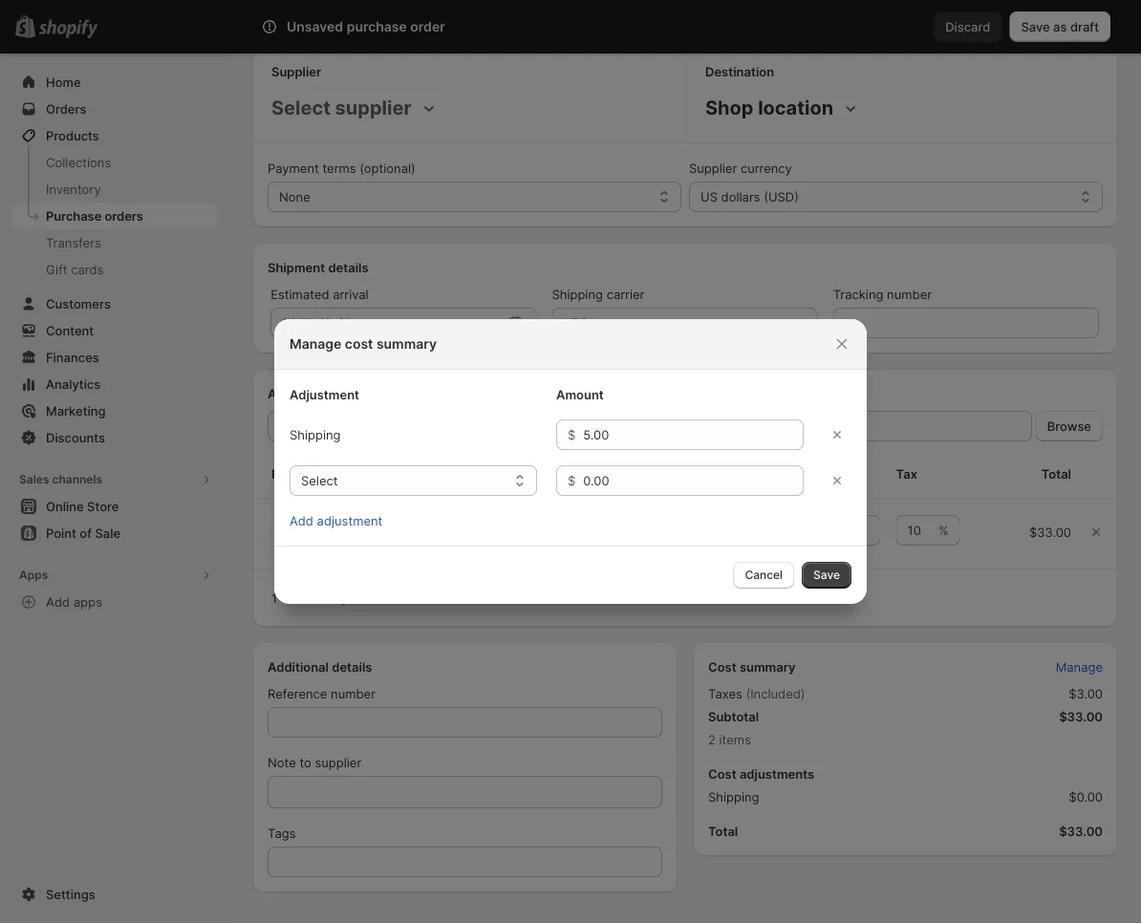 Task type: describe. For each thing, give the bounding box(es) containing it.
gift cards
[[46, 262, 104, 277]]

browse button
[[1036, 411, 1103, 442]]

shipment
[[268, 260, 325, 275]]

0 vertical spatial purchase
[[347, 19, 407, 35]]

note to supplier
[[268, 755, 361, 770]]

estimated arrival
[[271, 287, 369, 302]]

manage cost summary
[[290, 336, 437, 352]]

add adjustment button
[[278, 507, 394, 534]]

home link
[[11, 69, 218, 96]]

purchase
[[46, 208, 102, 223]]

2
[[708, 732, 716, 747]]

1 $ text field from the top
[[583, 420, 804, 450]]

1 $ from the top
[[568, 427, 576, 442]]

1 inside product 1 small / blue
[[374, 517, 380, 532]]

1 horizontal spatial products
[[271, 466, 326, 481]]

settings
[[46, 887, 95, 902]]

terms
[[322, 161, 356, 175]]

cost for cost
[[791, 466, 820, 481]]

unsaved purchase order
[[287, 19, 445, 35]]

product 1 link
[[323, 517, 380, 532]]

1 vertical spatial purchase
[[342, 591, 397, 605]]

to
[[300, 755, 311, 770]]

supplier for supplier sku
[[492, 466, 542, 481]]

(included)
[[746, 686, 805, 701]]

channels
[[52, 473, 102, 486]]

(optional)
[[360, 161, 416, 175]]

add apps
[[46, 594, 102, 609]]

carrier
[[606, 287, 644, 302]]

as
[[1053, 19, 1067, 34]]

orders
[[105, 208, 143, 223]]

reference
[[268, 686, 327, 701]]

0 vertical spatial total
[[1041, 466, 1071, 481]]

blue
[[366, 536, 392, 551]]

purchase orders
[[46, 208, 143, 223]]

cost for cost adjustments
[[708, 766, 736, 781]]

collections link
[[11, 149, 218, 176]]

0 vertical spatial products
[[46, 128, 99, 143]]

add apps button
[[11, 589, 218, 615]]

adjustment
[[290, 387, 359, 402]]

us dollars (usd)
[[700, 189, 799, 204]]

shipping carrier
[[552, 287, 644, 302]]

add for add adjustment
[[290, 513, 313, 528]]

tags
[[268, 826, 296, 840]]

supplier sku
[[492, 466, 570, 481]]

2 vertical spatial shipping
[[708, 789, 759, 804]]

amount
[[556, 387, 604, 402]]

save for save
[[813, 568, 840, 582]]

shipment details
[[268, 260, 369, 275]]

unsaved
[[287, 19, 343, 35]]

2 items
[[708, 732, 751, 747]]

note
[[268, 755, 296, 770]]

gift cards link
[[11, 256, 218, 283]]

details for shipment details
[[328, 260, 369, 275]]

1 vertical spatial order
[[400, 591, 432, 605]]

us
[[700, 189, 718, 204]]

supplier for supplier
[[271, 64, 321, 79]]

cost
[[345, 336, 373, 352]]

tracking
[[833, 287, 883, 302]]

sku
[[545, 466, 570, 481]]

$0.00
[[1069, 789, 1103, 804]]

shopify image
[[38, 20, 98, 39]]

add products
[[268, 386, 349, 401]]

small
[[323, 536, 355, 551]]

discard link
[[934, 11, 1002, 42]]

none
[[279, 189, 310, 204]]

adjustments
[[740, 766, 814, 781]]

1 vertical spatial total
[[708, 824, 738, 839]]

manage for manage
[[1056, 659, 1103, 674]]

apps
[[73, 594, 102, 609]]

purchase orders link
[[11, 203, 218, 229]]

draft
[[1070, 19, 1099, 34]]

supplier
[[315, 755, 361, 770]]

save as draft
[[1021, 19, 1099, 34]]

transfers
[[46, 235, 101, 250]]

on
[[324, 591, 339, 605]]

collections
[[46, 155, 111, 170]]

$33.00 for total
[[1059, 824, 1103, 839]]

cancel button
[[733, 562, 794, 589]]

save as draft button
[[1010, 11, 1110, 42]]

reference number
[[268, 686, 376, 701]]



Task type: locate. For each thing, give the bounding box(es) containing it.
2 $ from the top
[[568, 473, 576, 488]]

supplier currency
[[689, 161, 792, 175]]

$33.00
[[1029, 525, 1071, 539], [1059, 709, 1103, 724], [1059, 824, 1103, 839]]

search
[[324, 19, 365, 34]]

1 vertical spatial $ text field
[[583, 465, 804, 496]]

inventory
[[46, 182, 101, 196]]

$
[[568, 427, 576, 442], [568, 473, 576, 488]]

0 horizontal spatial total
[[708, 824, 738, 839]]

1 vertical spatial save
[[813, 568, 840, 582]]

1 vertical spatial products
[[271, 466, 326, 481]]

0 horizontal spatial 1
[[271, 591, 277, 605]]

1 vertical spatial $33.00
[[1059, 709, 1103, 724]]

supplier for supplier currency
[[689, 161, 737, 175]]

1 horizontal spatial number
[[887, 287, 932, 302]]

add inside button
[[46, 594, 70, 609]]

shipping
[[552, 287, 603, 302], [290, 427, 341, 442], [708, 789, 759, 804]]

summary right cost
[[376, 336, 437, 352]]

add
[[268, 386, 292, 401], [290, 513, 313, 528], [46, 594, 70, 609]]

0 vertical spatial $33.00
[[1029, 525, 1071, 539]]

1 vertical spatial manage
[[1056, 659, 1103, 674]]

0 horizontal spatial manage
[[290, 336, 342, 352]]

estimated
[[271, 287, 329, 302]]

1 vertical spatial supplier
[[689, 161, 737, 175]]

purchase right 'on'
[[342, 591, 397, 605]]

shipping left the carrier
[[552, 287, 603, 302]]

order right search
[[410, 19, 445, 35]]

1 up blue
[[374, 517, 380, 532]]

supplier down unsaved
[[271, 64, 321, 79]]

payment
[[268, 161, 319, 175]]

2 horizontal spatial supplier
[[689, 161, 737, 175]]

navigation
[[252, 0, 279, 20]]

products up add adjustment
[[271, 466, 326, 481]]

order
[[410, 19, 445, 35], [400, 591, 432, 605]]

shipping down adjustment
[[290, 427, 341, 442]]

2 vertical spatial supplier
[[492, 466, 542, 481]]

1 vertical spatial shipping
[[290, 427, 341, 442]]

details
[[328, 260, 369, 275], [332, 659, 372, 674]]

total down browse button
[[1041, 466, 1071, 481]]

0 horizontal spatial products
[[46, 128, 99, 143]]

apps button
[[11, 562, 218, 589]]

number right tracking
[[887, 287, 932, 302]]

1 horizontal spatial summary
[[740, 659, 796, 674]]

discounts link
[[11, 424, 218, 451]]

0 vertical spatial order
[[410, 19, 445, 35]]

cost adjustments
[[708, 766, 814, 781]]

browse
[[1047, 419, 1091, 433]]

sales channels
[[19, 473, 102, 486]]

2 vertical spatial cost
[[708, 766, 736, 781]]

discounts
[[46, 430, 105, 445]]

sales channels button
[[11, 466, 218, 493]]

shipping inside 'manage cost summary' dialog
[[290, 427, 341, 442]]

2 horizontal spatial shipping
[[708, 789, 759, 804]]

save button
[[802, 562, 851, 589]]

save inside button
[[1021, 19, 1050, 34]]

cards
[[71, 262, 104, 277]]

discard
[[945, 19, 990, 34]]

supplier
[[271, 64, 321, 79], [689, 161, 737, 175], [492, 466, 542, 481]]

1 horizontal spatial manage
[[1056, 659, 1103, 674]]

0 horizontal spatial number
[[331, 686, 376, 701]]

0 vertical spatial manage
[[290, 336, 342, 352]]

1 vertical spatial cost
[[708, 659, 736, 674]]

manage cost summary dialog
[[0, 319, 1141, 604]]

shipping down cost adjustments
[[708, 789, 759, 804]]

$3.00
[[1069, 686, 1103, 701]]

product
[[323, 517, 370, 532]]

save for save as draft
[[1021, 19, 1050, 34]]

adjustment
[[317, 513, 383, 528]]

0 vertical spatial cost
[[791, 466, 820, 481]]

0 vertical spatial save
[[1021, 19, 1050, 34]]

0 vertical spatial 1
[[374, 517, 380, 532]]

purchase right unsaved
[[347, 19, 407, 35]]

save left as at the top right
[[1021, 19, 1050, 34]]

2 vertical spatial $33.00
[[1059, 824, 1103, 839]]

2 vertical spatial add
[[46, 594, 70, 609]]

summary inside dialog
[[376, 336, 437, 352]]

cost summary
[[708, 659, 796, 674]]

taxes
[[708, 686, 742, 701]]

cost for cost summary
[[708, 659, 736, 674]]

2 $ text field from the top
[[583, 465, 804, 496]]

add left products
[[268, 386, 292, 401]]

1 horizontal spatial supplier
[[492, 466, 542, 481]]

$ text field
[[583, 420, 804, 450], [583, 465, 804, 496]]

search button
[[293, 11, 848, 42]]

number down additional details
[[331, 686, 376, 701]]

settings link
[[11, 881, 218, 908]]

0 horizontal spatial summary
[[376, 336, 437, 352]]

manage button
[[1044, 654, 1114, 680]]

gift
[[46, 262, 67, 277]]

0 vertical spatial shipping
[[552, 287, 603, 302]]

total down cost adjustments
[[708, 824, 738, 839]]

products link
[[11, 122, 218, 149]]

1 variant on purchase order
[[271, 591, 432, 605]]

0 vertical spatial details
[[328, 260, 369, 275]]

1 vertical spatial $
[[568, 473, 576, 488]]

inventory link
[[11, 176, 218, 203]]

number
[[887, 287, 932, 302], [331, 686, 376, 701]]

1 vertical spatial number
[[331, 686, 376, 701]]

taxes (included)
[[708, 686, 805, 701]]

items
[[719, 732, 751, 747]]

currency
[[741, 161, 792, 175]]

add left apps
[[46, 594, 70, 609]]

$33.00 for subtotal
[[1059, 709, 1103, 724]]

1
[[374, 517, 380, 532], [271, 591, 277, 605]]

manage inside dialog
[[290, 336, 342, 352]]

add for add apps
[[46, 594, 70, 609]]

1 horizontal spatial shipping
[[552, 287, 603, 302]]

save right "cancel" on the right bottom of the page
[[813, 568, 840, 582]]

0 horizontal spatial supplier
[[271, 64, 321, 79]]

arrival
[[333, 287, 369, 302]]

transfers link
[[11, 229, 218, 256]]

0 horizontal spatial shipping
[[290, 427, 341, 442]]

0 vertical spatial summary
[[376, 336, 437, 352]]

supplier left "sku"
[[492, 466, 542, 481]]

1 left variant
[[271, 591, 277, 605]]

add inside "button"
[[290, 513, 313, 528]]

tracking number
[[833, 287, 932, 302]]

apps
[[19, 568, 48, 582]]

add down select
[[290, 513, 313, 528]]

number for reference number
[[331, 686, 376, 701]]

0 vertical spatial $
[[568, 427, 576, 442]]

1 vertical spatial 1
[[271, 591, 277, 605]]

add adjustment
[[290, 513, 383, 528]]

details up arrival
[[328, 260, 369, 275]]

product 1 small / blue
[[323, 517, 392, 551]]

0 vertical spatial number
[[887, 287, 932, 302]]

number for tracking number
[[887, 287, 932, 302]]

1 vertical spatial add
[[290, 513, 313, 528]]

summary
[[376, 336, 437, 352], [740, 659, 796, 674]]

payment terms (optional)
[[268, 161, 416, 175]]

supplier up "us"
[[689, 161, 737, 175]]

order right 'on'
[[400, 591, 432, 605]]

additional details
[[268, 659, 372, 674]]

1 vertical spatial summary
[[740, 659, 796, 674]]

manage
[[290, 336, 342, 352], [1056, 659, 1103, 674]]

select
[[301, 473, 338, 488]]

products
[[295, 386, 349, 401]]

1 vertical spatial details
[[332, 659, 372, 674]]

/
[[358, 536, 363, 551]]

destination
[[705, 64, 774, 79]]

0 horizontal spatial save
[[813, 568, 840, 582]]

manage left cost
[[290, 336, 342, 352]]

additional
[[268, 659, 329, 674]]

manage up $3.00
[[1056, 659, 1103, 674]]

0 vertical spatial $ text field
[[583, 420, 804, 450]]

1 horizontal spatial save
[[1021, 19, 1050, 34]]

(usd)
[[764, 189, 799, 204]]

manage for manage cost summary
[[290, 336, 342, 352]]

tax
[[896, 466, 917, 481]]

home
[[46, 75, 81, 89]]

0 vertical spatial add
[[268, 386, 292, 401]]

add for add products
[[268, 386, 292, 401]]

manage inside button
[[1056, 659, 1103, 674]]

summary up (included)
[[740, 659, 796, 674]]

subtotal
[[708, 709, 759, 724]]

details up reference number in the left bottom of the page
[[332, 659, 372, 674]]

details for additional details
[[332, 659, 372, 674]]

1 horizontal spatial 1
[[374, 517, 380, 532]]

dollars
[[721, 189, 760, 204]]

save inside button
[[813, 568, 840, 582]]

products up collections
[[46, 128, 99, 143]]

variant
[[281, 591, 321, 605]]

0 vertical spatial supplier
[[271, 64, 321, 79]]

cancel
[[745, 568, 783, 582]]

1 horizontal spatial total
[[1041, 466, 1071, 481]]

sales
[[19, 473, 49, 486]]



Task type: vqa. For each thing, say whether or not it's contained in the screenshot.
line
no



